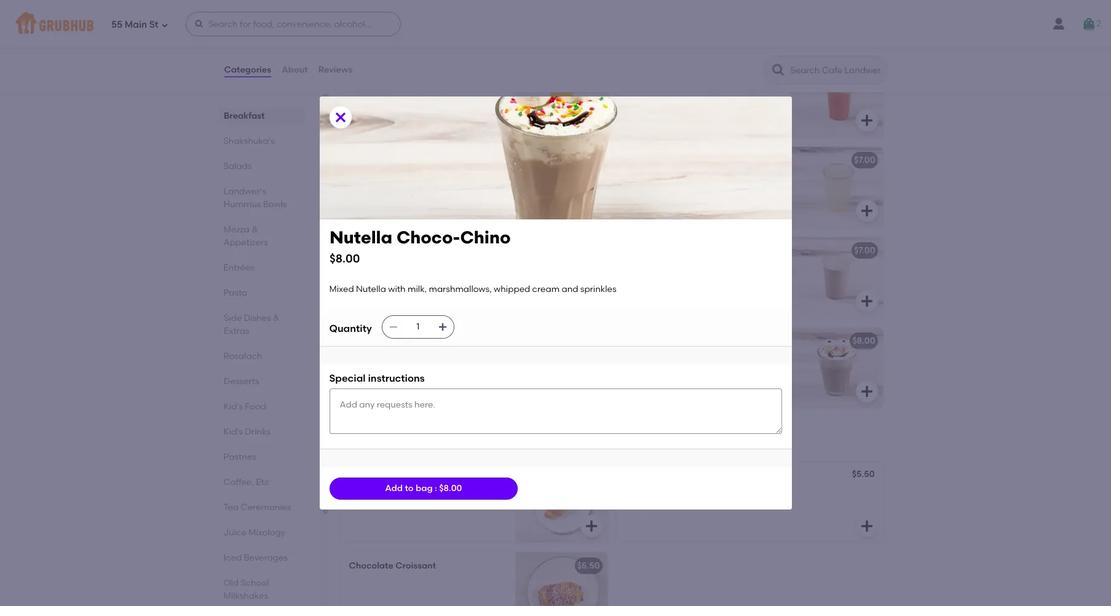 Task type: locate. For each thing, give the bounding box(es) containing it.
2 vertical spatial cream
[[453, 366, 480, 376]]

0 horizontal spatial sprinkles
[[349, 378, 385, 389]]

$7.00 inside $7.00 button
[[855, 246, 876, 256]]

whipped inside mixed nutella with milk, marshmallows, whipped cream and sprinkles
[[414, 366, 451, 376]]

$5.50
[[853, 469, 875, 480], [578, 561, 600, 572]]

almond croissant
[[625, 471, 701, 481]]

0 horizontal spatial pastries
[[224, 452, 256, 463]]

choco- inside nutella choco-chino $8.00
[[396, 227, 460, 248]]

rosalach tab
[[224, 350, 301, 363]]

nutella
[[329, 227, 392, 248], [356, 284, 386, 295], [349, 336, 380, 346], [376, 353, 406, 364]]

choco-chino
[[625, 336, 682, 346]]

with down milk
[[388, 284, 406, 295]]

juice right apple
[[399, 155, 422, 166]]

1 vertical spatial &
[[273, 313, 279, 324]]

reviews button
[[318, 48, 353, 92]]

reviews
[[318, 65, 353, 75]]

juice inside button
[[406, 65, 429, 75]]

salads
[[224, 161, 252, 172]]

1 vertical spatial marshmallows,
[[646, 353, 709, 364]]

chino
[[460, 227, 511, 248], [414, 336, 439, 346], [657, 336, 682, 346]]

$8.00 inside $8.00 button
[[853, 65, 876, 75]]

0 horizontal spatial chino
[[414, 336, 439, 346]]

0 horizontal spatial kid's drinks
[[224, 427, 271, 437]]

0 vertical spatial juice
[[406, 65, 429, 75]]

nutella inside mixed nutella with milk, marshmallows, whipped cream and sprinkles
[[376, 353, 406, 364]]

iced
[[224, 553, 242, 564]]

0 horizontal spatial and
[[482, 366, 499, 376]]

2 $7.00 from the top
[[855, 246, 876, 256]]

beverages
[[244, 553, 288, 564]]

1 vertical spatial cream
[[750, 353, 777, 364]]

pasta
[[224, 288, 248, 298]]

kid's drinks down kid's food
[[224, 427, 271, 437]]

0 vertical spatial $5.50
[[853, 469, 875, 480]]

mixology
[[249, 528, 285, 538]]

Input item quantity number field
[[405, 316, 432, 338]]

2 horizontal spatial and
[[625, 366, 641, 376]]

choco- up "with" at the bottom right
[[625, 336, 657, 346]]

choco- for nutella choco-chino $8.00
[[396, 227, 460, 248]]

drinks
[[375, 28, 416, 43], [245, 427, 271, 437]]

and
[[562, 284, 579, 295], [482, 366, 499, 376], [625, 366, 641, 376]]

1 vertical spatial juice
[[399, 155, 422, 166]]

0 vertical spatial marshmallows,
[[429, 284, 492, 295]]

add
[[385, 484, 403, 494]]

entrées
[[224, 263, 255, 273]]

$8.00 for nutella choco-chino image
[[577, 336, 600, 346]]

1 horizontal spatial drinks
[[375, 28, 416, 43]]

salads tab
[[224, 160, 301, 173]]

mixed up special
[[349, 353, 374, 364]]

0 horizontal spatial cream
[[453, 366, 480, 376]]

croissant
[[377, 471, 418, 481], [660, 471, 701, 481], [396, 561, 436, 572]]

croissant for almond croissant
[[660, 471, 701, 481]]

quantity
[[329, 323, 372, 335]]

&
[[252, 225, 258, 235], [273, 313, 279, 324]]

1 vertical spatial with
[[408, 353, 426, 364]]

0 vertical spatial drinks
[[375, 28, 416, 43]]

kid's drinks
[[339, 28, 416, 43], [224, 427, 271, 437]]

svg image inside main navigation navigation
[[194, 19, 204, 29]]

butter croissant
[[349, 471, 418, 481]]

0 vertical spatial mixed
[[329, 284, 354, 295]]

2 horizontal spatial marshmallows,
[[646, 353, 709, 364]]

pastries up coffee,
[[224, 452, 256, 463]]

kid's left food
[[224, 402, 243, 412]]

kid's inside kid's milk "button"
[[349, 246, 370, 256]]

kid's milk
[[349, 246, 389, 256]]

milkshakes
[[224, 591, 268, 602]]

kid's inside kid's food tab
[[224, 402, 243, 412]]

juice mixology
[[224, 528, 285, 538]]

with
[[388, 284, 406, 295], [408, 353, 426, 364]]

1 vertical spatial mixed
[[349, 353, 374, 364]]

0 vertical spatial &
[[252, 225, 258, 235]]

nutella choco-chino image
[[515, 328, 608, 408]]

2 horizontal spatial whipped
[[711, 353, 748, 364]]

kid's chocolate milk image
[[791, 238, 883, 318]]

kid's orange juice button
[[342, 57, 608, 137]]

kid's lemonade image
[[791, 147, 883, 227]]

kid's inside kid's drinks tab
[[224, 427, 243, 437]]

and inside with marshmallows, whipped cream and sprinkles
[[625, 366, 641, 376]]

$8.00 for kid's apple juice image
[[577, 155, 600, 166]]

chocolate croissant image
[[515, 553, 608, 607]]

croissant right chocolate
[[396, 561, 436, 572]]

juice for kid's apple juice
[[399, 155, 422, 166]]

svg image
[[1082, 17, 1097, 31], [161, 21, 168, 29], [584, 113, 599, 128], [860, 294, 875, 309], [438, 322, 448, 332], [860, 519, 875, 534]]

chino inside nutella choco-chino $8.00
[[460, 227, 511, 248]]

sprinkles inside with marshmallows, whipped cream and sprinkles
[[643, 366, 680, 376]]

mixed inside mixed nutella with milk, marshmallows, whipped cream and sprinkles
[[349, 353, 374, 364]]

1 horizontal spatial kid's drinks
[[339, 28, 416, 43]]

2
[[1097, 18, 1102, 29]]

0 vertical spatial kid's drinks
[[339, 28, 416, 43]]

butter
[[349, 471, 375, 481]]

categories button
[[224, 48, 272, 92]]

chino for nutella choco-chino
[[414, 336, 439, 346]]

kid's orange juice
[[349, 65, 429, 75]]

nutella choco-chino
[[349, 336, 439, 346]]

juice
[[406, 65, 429, 75], [399, 155, 422, 166], [224, 528, 247, 538]]

whipped
[[494, 284, 531, 295], [711, 353, 748, 364], [414, 366, 451, 376]]

marshmallows, down choco-chino
[[646, 353, 709, 364]]

2 horizontal spatial cream
[[750, 353, 777, 364]]

1 horizontal spatial chino
[[460, 227, 511, 248]]

pastries tab
[[224, 451, 301, 464]]

ceremonies
[[241, 503, 291, 513]]

kid's down kid's food
[[224, 427, 243, 437]]

2 button
[[1082, 13, 1102, 35]]

mixed up quantity
[[329, 284, 354, 295]]

1 horizontal spatial with
[[408, 353, 426, 364]]

bag
[[416, 484, 433, 494]]

1 vertical spatial $7.00
[[855, 246, 876, 256]]

juice up iced
[[224, 528, 247, 538]]

svg image
[[194, 19, 204, 29], [333, 110, 348, 125], [860, 113, 875, 128], [584, 204, 599, 218], [860, 204, 875, 218], [584, 294, 599, 309], [389, 322, 399, 332], [584, 385, 599, 399], [860, 385, 875, 399], [584, 519, 599, 534]]

kid's
[[339, 28, 372, 43], [349, 65, 370, 75], [349, 155, 370, 166], [625, 155, 645, 166], [349, 246, 370, 256], [224, 402, 243, 412], [224, 427, 243, 437]]

1 horizontal spatial pastries
[[339, 434, 392, 449]]

$5.00
[[577, 471, 600, 481]]

with
[[625, 353, 644, 364]]

$7.00
[[855, 155, 876, 166], [855, 246, 876, 256]]

drinks inside tab
[[245, 427, 271, 437]]

0 horizontal spatial drinks
[[245, 427, 271, 437]]

pastries up butter
[[339, 434, 392, 449]]

kid's left orange
[[349, 65, 370, 75]]

kid's drinks up orange
[[339, 28, 416, 43]]

pastries
[[339, 434, 392, 449], [224, 452, 256, 463]]

& up appetizers
[[252, 225, 258, 235]]

2 vertical spatial whipped
[[414, 366, 451, 376]]

marshmallows,
[[429, 284, 492, 295], [646, 353, 709, 364], [349, 366, 412, 376]]

croissant up "add"
[[377, 471, 418, 481]]

1 horizontal spatial cream
[[533, 284, 560, 295]]

1 vertical spatial pastries
[[224, 452, 256, 463]]

cream inside with marshmallows, whipped cream and sprinkles
[[750, 353, 777, 364]]

cream
[[533, 284, 560, 295], [750, 353, 777, 364], [453, 366, 480, 376]]

desserts
[[224, 377, 259, 387]]

choco- up instructions
[[382, 336, 414, 346]]

0 horizontal spatial whipped
[[414, 366, 451, 376]]

mixed nutella with milk, marshmallows, whipped cream and sprinkles
[[329, 284, 617, 295], [349, 353, 499, 389]]

0 vertical spatial sprinkles
[[581, 284, 617, 295]]

0 horizontal spatial &
[[252, 225, 258, 235]]

1 vertical spatial kid's drinks
[[224, 427, 271, 437]]

orange
[[372, 65, 404, 75]]

1 horizontal spatial &
[[273, 313, 279, 324]]

juice inside "tab"
[[224, 528, 247, 538]]

milk, up input item quantity number field
[[408, 284, 427, 295]]

sprinkles inside mixed nutella with milk, marshmallows, whipped cream and sprinkles
[[349, 378, 385, 389]]

cream inside mixed nutella with milk, marshmallows, whipped cream and sprinkles
[[453, 366, 480, 376]]

1 horizontal spatial marshmallows,
[[429, 284, 492, 295]]

1 $7.00 from the top
[[855, 155, 876, 166]]

with up instructions
[[408, 353, 426, 364]]

about button
[[281, 48, 309, 92]]

1 vertical spatial milk,
[[428, 353, 447, 364]]

choco- right milk
[[396, 227, 460, 248]]

1 vertical spatial whipped
[[711, 353, 748, 364]]

drinks down food
[[245, 427, 271, 437]]

kid's left milk
[[349, 246, 370, 256]]

2 vertical spatial sprinkles
[[349, 378, 385, 389]]

choco-
[[396, 227, 460, 248], [382, 336, 414, 346], [625, 336, 657, 346]]

kid's carrot juice image
[[791, 57, 883, 137]]

kid's left apple
[[349, 155, 370, 166]]

kid's inside "kid's orange juice" button
[[349, 65, 370, 75]]

0 vertical spatial $7.00
[[855, 155, 876, 166]]

kid's drinks tab
[[224, 426, 301, 439]]

2 vertical spatial juice
[[224, 528, 247, 538]]

0 horizontal spatial marshmallows,
[[349, 366, 412, 376]]

& right dishes
[[273, 313, 279, 324]]

chino for nutella choco-chino $8.00
[[460, 227, 511, 248]]

0 vertical spatial cream
[[533, 284, 560, 295]]

marshmallows, inside with marshmallows, whipped cream and sprinkles
[[646, 353, 709, 364]]

mixed
[[329, 284, 354, 295], [349, 353, 374, 364]]

etc
[[256, 477, 270, 488]]

landwer's hummus bowls
[[224, 186, 287, 210]]

milk,
[[408, 284, 427, 295], [428, 353, 447, 364]]

$8.00
[[853, 65, 876, 75], [577, 155, 600, 166], [329, 251, 360, 266], [577, 336, 600, 346], [853, 336, 876, 346], [439, 484, 462, 494]]

pastries inside tab
[[224, 452, 256, 463]]

Search Cafe Landwer search field
[[790, 65, 884, 76]]

croissant right almond
[[660, 471, 701, 481]]

search icon image
[[771, 63, 786, 78]]

side
[[224, 313, 242, 324]]

appetizers
[[224, 237, 268, 248]]

drinks up the kid's orange juice
[[375, 28, 416, 43]]

svg image for kid's milk image
[[584, 294, 599, 309]]

marshmallows, down nutella choco-chino
[[349, 366, 412, 376]]

special
[[329, 373, 366, 385]]

tea ceremonies
[[224, 503, 291, 513]]

food
[[245, 402, 266, 412]]

marshmallows, up input item quantity number field
[[429, 284, 492, 295]]

juice right orange
[[406, 65, 429, 75]]

milk, down input item quantity number field
[[428, 353, 447, 364]]

milk
[[372, 246, 389, 256]]

1 horizontal spatial whipped
[[494, 284, 531, 295]]

1 vertical spatial drinks
[[245, 427, 271, 437]]

0 vertical spatial with
[[388, 284, 406, 295]]

special instructions
[[329, 373, 425, 385]]

$7.00 button
[[617, 238, 883, 318]]

sprinkles
[[581, 284, 617, 295], [643, 366, 680, 376], [349, 378, 385, 389]]

2 horizontal spatial sprinkles
[[643, 366, 680, 376]]

1 vertical spatial sprinkles
[[643, 366, 680, 376]]

2 vertical spatial marshmallows,
[[349, 366, 412, 376]]

chocolate croissant
[[349, 561, 436, 572]]

kid's orange juice image
[[515, 57, 608, 137]]

0 horizontal spatial $5.50
[[578, 561, 600, 572]]



Task type: vqa. For each thing, say whether or not it's contained in the screenshot.
CREAM
yes



Task type: describe. For each thing, give the bounding box(es) containing it.
coffee, etc tab
[[224, 476, 301, 489]]

Special instructions text field
[[329, 389, 782, 434]]

butter croissant image
[[515, 463, 608, 543]]

0 vertical spatial pastries
[[339, 434, 392, 449]]

iced beverages
[[224, 553, 288, 564]]

0 vertical spatial whipped
[[494, 284, 531, 295]]

kid's left lemonade at right
[[625, 155, 645, 166]]

$7.00 for kid's milk
[[855, 246, 876, 256]]

instructions
[[368, 373, 425, 385]]

and inside mixed nutella with milk, marshmallows, whipped cream and sprinkles
[[482, 366, 499, 376]]

whipped inside with marshmallows, whipped cream and sprinkles
[[711, 353, 748, 364]]

& inside side dishes & extras
[[273, 313, 279, 324]]

categories
[[224, 65, 271, 75]]

svg image for nutella choco-chino image
[[584, 385, 599, 399]]

nutella choco-chino $8.00
[[329, 227, 511, 266]]

nutella inside nutella choco-chino $8.00
[[329, 227, 392, 248]]

svg image for butter croissant image
[[584, 519, 599, 534]]

kid's food
[[224, 402, 266, 412]]

hummus
[[224, 199, 261, 210]]

& inside mezza & appetizers
[[252, 225, 258, 235]]

breakfast
[[224, 111, 265, 121]]

juice for kid's orange juice
[[406, 65, 429, 75]]

svg image for kid's carrot juice image
[[860, 113, 875, 128]]

desserts tab
[[224, 375, 301, 388]]

$8.00 for choco chino image
[[853, 336, 876, 346]]

almond
[[625, 471, 658, 481]]

breakfast tab
[[224, 110, 301, 122]]

entrées tab
[[224, 261, 301, 274]]

side dishes & extras
[[224, 313, 279, 337]]

kid's lemonade
[[625, 155, 692, 166]]

$8.00 inside nutella choco-chino $8.00
[[329, 251, 360, 266]]

1 horizontal spatial $5.50
[[853, 469, 875, 480]]

mezza & appetizers
[[224, 225, 268, 248]]

$7.00 for kid's apple juice
[[855, 155, 876, 166]]

old school milkshakes tab
[[224, 577, 301, 603]]

to
[[405, 484, 414, 494]]

kid's food tab
[[224, 401, 301, 413]]

1 horizontal spatial and
[[562, 284, 579, 295]]

2 horizontal spatial chino
[[657, 336, 682, 346]]

55
[[111, 19, 122, 30]]

bowls
[[263, 199, 287, 210]]

extras
[[224, 326, 249, 337]]

tea ceremonies tab
[[224, 501, 301, 514]]

lemonade
[[647, 155, 692, 166]]

pasta tab
[[224, 287, 301, 300]]

st
[[149, 19, 159, 30]]

1 vertical spatial mixed nutella with milk, marshmallows, whipped cream and sprinkles
[[349, 353, 499, 389]]

coffee, etc
[[224, 477, 270, 488]]

svg image for choco chino image
[[860, 385, 875, 399]]

landwer's
[[224, 186, 266, 197]]

about
[[282, 65, 308, 75]]

0 vertical spatial milk,
[[408, 284, 427, 295]]

croissant for butter croissant
[[377, 471, 418, 481]]

marshmallows, inside mixed nutella with milk, marshmallows, whipped cream and sprinkles
[[349, 366, 412, 376]]

svg image for kid's apple juice image
[[584, 204, 599, 218]]

with marshmallows, whipped cream and sprinkles
[[625, 353, 777, 376]]

tea
[[224, 503, 239, 513]]

1 vertical spatial $5.50
[[578, 561, 600, 572]]

juice mixology tab
[[224, 527, 301, 540]]

rosalach
[[224, 351, 262, 362]]

choco chino image
[[791, 328, 883, 408]]

$8.00 for kid's carrot juice image
[[853, 65, 876, 75]]

mezza
[[224, 225, 250, 235]]

chocolate
[[349, 561, 394, 572]]

iced beverages tab
[[224, 552, 301, 565]]

school
[[241, 578, 269, 589]]

coffee,
[[224, 477, 254, 488]]

add to bag : $8.00
[[385, 484, 462, 494]]

svg image inside 2 button
[[1082, 17, 1097, 31]]

shakshuka's tab
[[224, 135, 301, 148]]

old
[[224, 578, 239, 589]]

kid's drinks inside tab
[[224, 427, 271, 437]]

kid's milk button
[[342, 238, 608, 318]]

:
[[435, 484, 437, 494]]

choco- for nutella choco-chino
[[382, 336, 414, 346]]

old school milkshakes
[[224, 578, 269, 602]]

side dishes & extras tab
[[224, 312, 301, 338]]

0 horizontal spatial with
[[388, 284, 406, 295]]

landwer's hummus bowls tab
[[224, 185, 301, 211]]

main
[[125, 19, 147, 30]]

0 vertical spatial mixed nutella with milk, marshmallows, whipped cream and sprinkles
[[329, 284, 617, 295]]

kid's apple juice
[[349, 155, 422, 166]]

kid's milk image
[[515, 238, 608, 318]]

svg image for "kid's lemonade" 'image'
[[860, 204, 875, 218]]

1 horizontal spatial sprinkles
[[581, 284, 617, 295]]

$8.00 button
[[617, 57, 883, 137]]

mezza & appetizers tab
[[224, 223, 301, 249]]

shakshuka's
[[224, 136, 275, 146]]

kid's apple juice image
[[515, 147, 608, 227]]

apple
[[372, 155, 397, 166]]

dishes
[[244, 313, 271, 324]]

main navigation navigation
[[0, 0, 1112, 48]]

55 main st
[[111, 19, 159, 30]]

kid's up reviews
[[339, 28, 372, 43]]



